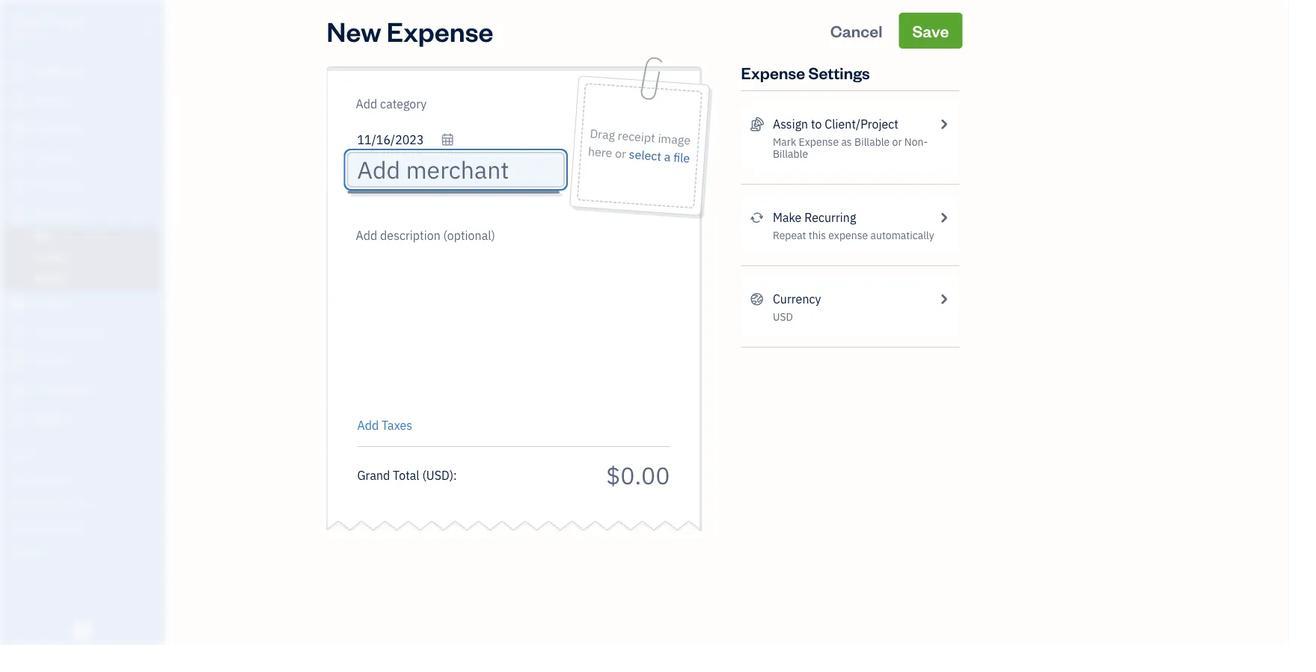 Task type: vqa. For each thing, say whether or not it's contained in the screenshot.
Owner
yes



Task type: describe. For each thing, give the bounding box(es) containing it.
grand total ( usd ):
[[357, 468, 457, 483]]

refresh image
[[750, 209, 764, 227]]

repeat
[[773, 229, 806, 242]]

apps image
[[11, 450, 160, 462]]

new
[[327, 13, 381, 48]]

cancel button
[[817, 13, 896, 49]]

repeat this expense automatically
[[773, 229, 934, 242]]

report image
[[10, 411, 28, 426]]

Date in MM/DD/YYYY format text field
[[357, 132, 454, 148]]

mark expense as billable or non- billable
[[773, 135, 928, 161]]

Amount (USD) text field
[[606, 460, 670, 491]]

cancel
[[830, 20, 883, 41]]

make
[[773, 210, 802, 226]]

Category text field
[[356, 95, 484, 113]]

invoice image
[[10, 150, 28, 165]]

select a file
[[628, 146, 690, 166]]

image
[[657, 130, 691, 148]]

estimate image
[[10, 122, 28, 137]]

Description text field
[[350, 227, 662, 406]]

to
[[811, 116, 822, 132]]

receipt
[[617, 128, 656, 146]]

expensesrebilling image
[[750, 115, 764, 133]]

make recurring
[[773, 210, 856, 226]]

team members image
[[11, 474, 160, 486]]

owner
[[12, 30, 40, 42]]

ruby
[[12, 13, 40, 29]]

total
[[393, 468, 419, 483]]

assign to client/project
[[773, 116, 898, 132]]

Merchant text field
[[357, 155, 562, 185]]

bank connections image
[[11, 521, 160, 533]]

0 horizontal spatial billable
[[773, 147, 808, 161]]

1 vertical spatial expense
[[741, 62, 805, 83]]

save button
[[899, 13, 962, 49]]

settings image
[[11, 545, 160, 557]]

select a file button
[[628, 145, 690, 167]]

a
[[664, 149, 671, 165]]

add
[[357, 418, 379, 434]]

automatically
[[870, 229, 934, 242]]

new expense
[[327, 13, 493, 48]]

freshbooks image
[[70, 622, 94, 640]]

add taxes
[[357, 418, 412, 434]]

project image
[[10, 298, 28, 313]]



Task type: locate. For each thing, give the bounding box(es) containing it.
0 vertical spatial expense
[[387, 13, 493, 48]]

chevronright image for recurring
[[937, 209, 951, 227]]

2 chevronright image from the top
[[937, 209, 951, 227]]

payment image
[[10, 179, 28, 194]]

1 horizontal spatial usd
[[773, 310, 793, 324]]

items and services image
[[11, 498, 160, 509]]

usd right total
[[426, 468, 449, 483]]

assign
[[773, 116, 808, 132]]

oranges
[[43, 13, 88, 29]]

0 vertical spatial chevronright image
[[937, 115, 951, 133]]

or right here at the left top of page
[[614, 145, 627, 162]]

or inside "drag receipt image here or"
[[614, 145, 627, 162]]

timer image
[[10, 326, 28, 341]]

file
[[673, 149, 690, 166]]

chart image
[[10, 383, 28, 398]]

billable
[[854, 135, 890, 149], [773, 147, 808, 161]]

usd
[[773, 310, 793, 324], [426, 468, 449, 483]]

non-
[[904, 135, 928, 149]]

0 horizontal spatial or
[[614, 145, 627, 162]]

chevronright image for to
[[937, 115, 951, 133]]

1 vertical spatial chevronright image
[[937, 209, 951, 227]]

(
[[422, 468, 426, 483]]

taxes
[[382, 418, 412, 434]]

or inside mark expense as billable or non- billable
[[892, 135, 902, 149]]

expense for new expense
[[387, 13, 493, 48]]

1 chevronright image from the top
[[937, 115, 951, 133]]

3 chevronright image from the top
[[937, 290, 951, 308]]

this
[[809, 229, 826, 242]]

1 horizontal spatial billable
[[854, 135, 890, 149]]

2 vertical spatial chevronright image
[[937, 290, 951, 308]]

client/project
[[825, 116, 898, 132]]

0 horizontal spatial usd
[[426, 468, 449, 483]]

currencyandlanguage image
[[750, 290, 764, 308]]

or
[[892, 135, 902, 149], [614, 145, 627, 162]]

2 vertical spatial expense
[[799, 135, 839, 149]]

expense inside mark expense as billable or non- billable
[[799, 135, 839, 149]]

add taxes button
[[357, 417, 412, 435]]

expense settings
[[741, 62, 870, 83]]

or left 'non-'
[[892, 135, 902, 149]]

select
[[628, 146, 662, 164]]

ruby oranges owner
[[12, 13, 88, 42]]

or for mark expense as billable or non- billable
[[892, 135, 902, 149]]

money image
[[10, 355, 28, 370]]

1 vertical spatial usd
[[426, 468, 449, 483]]

expense for mark expense as billable or non- billable
[[799, 135, 839, 149]]

client image
[[10, 94, 28, 108]]

dashboard image
[[10, 65, 28, 80]]

drag
[[589, 126, 615, 143]]

grand
[[357, 468, 390, 483]]

main element
[[0, 0, 202, 646]]

or for drag receipt image here or
[[614, 145, 627, 162]]

save
[[912, 20, 949, 41]]

recurring
[[804, 210, 856, 226]]

0 vertical spatial usd
[[773, 310, 793, 324]]

as
[[841, 135, 852, 149]]

chevronright image
[[937, 115, 951, 133], [937, 209, 951, 227], [937, 290, 951, 308]]

drag receipt image here or
[[587, 126, 691, 162]]

expense
[[828, 229, 868, 242]]

billable down assign
[[773, 147, 808, 161]]

):
[[449, 468, 457, 483]]

currency
[[773, 291, 821, 307]]

settings
[[808, 62, 870, 83]]

billable down 'client/project'
[[854, 135, 890, 149]]

expense
[[387, 13, 493, 48], [741, 62, 805, 83], [799, 135, 839, 149]]

here
[[587, 143, 613, 161]]

expense image
[[10, 207, 28, 222]]

usd down 'currency'
[[773, 310, 793, 324]]

mark
[[773, 135, 796, 149]]

1 horizontal spatial or
[[892, 135, 902, 149]]



